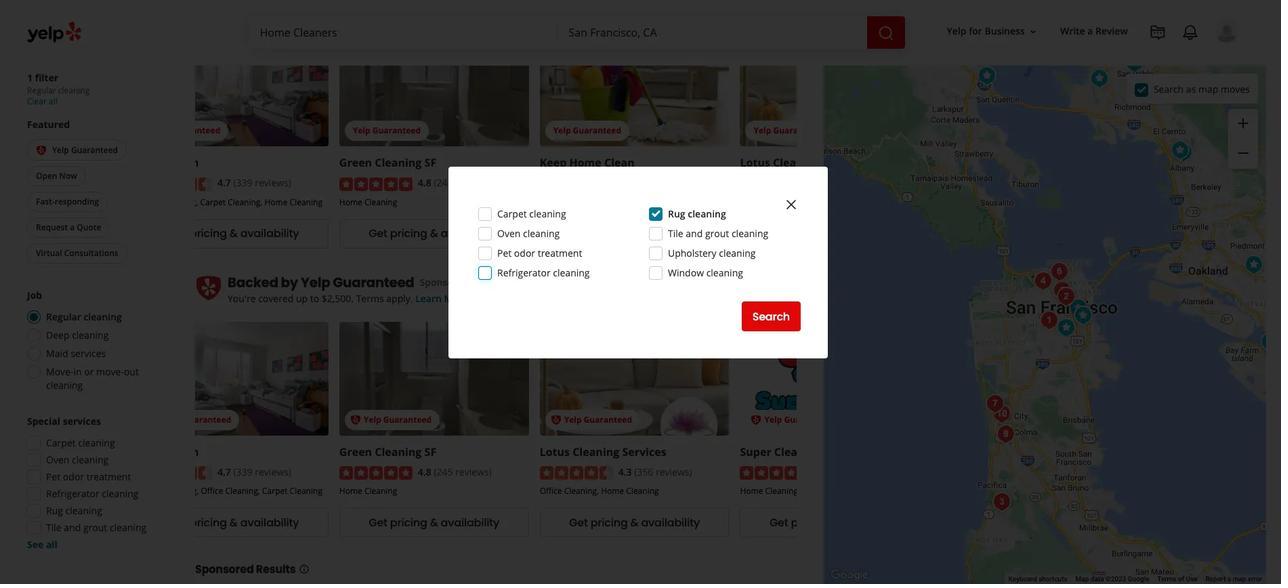 Task type: vqa. For each thing, say whether or not it's contained in the screenshot.
4.8 STAR RATING image
yes



Task type: describe. For each thing, give the bounding box(es) containing it.
job
[[27, 289, 42, 302]]

0 vertical spatial clean
[[604, 155, 635, 170]]

you're covered up to $2,500. terms apply. learn more
[[228, 292, 468, 305]]

you're covered up to $2,500. learn more
[[228, 3, 409, 16]]

projects image
[[1150, 24, 1166, 41]]

shortcuts
[[1039, 575, 1068, 583]]

pet odor treatment inside "search" dialog
[[497, 247, 582, 260]]

1 horizontal spatial group
[[1229, 109, 1258, 169]]

of
[[1178, 575, 1185, 583]]

0 horizontal spatial rug
[[46, 504, 63, 517]]

richyelle's cleaning image
[[982, 390, 1009, 417]]

4.3
[[618, 465, 632, 478]]

loany's deep cleaning service image
[[992, 420, 1020, 448]]

4.8 (245 reviews) for lotus
[[418, 465, 492, 478]]

see
[[27, 538, 44, 551]]

or
[[84, 365, 94, 378]]

4.8 (245 reviews) for keep
[[418, 176, 492, 189]]

odor inside "search" dialog
[[514, 247, 535, 260]]

super clean 360
[[740, 444, 826, 459]]

super clean 360 image
[[1170, 139, 1197, 166]]

zoom in image
[[1235, 115, 1252, 131]]

guaranteed inside button
[[71, 144, 118, 156]]

clear all link
[[27, 95, 57, 107]]

1
[[27, 71, 33, 84]]

carpet inside "search" dialog
[[497, 207, 527, 220]]

window cleaning
[[668, 266, 743, 279]]

report a map error link
[[1206, 575, 1262, 583]]

upholstery cleaning
[[668, 247, 756, 260]]

to for terms
[[310, 292, 319, 305]]

(356
[[634, 465, 653, 478]]

deep
[[46, 329, 69, 342]]

cleaning, for the lotus cleaning services link to the left
[[564, 485, 599, 497]]

featured
[[27, 118, 70, 131]]

fast-
[[36, 196, 55, 207]]

& for green cleaning sf link for lotus
[[430, 515, 438, 530]]

1 vertical spatial more
[[444, 292, 468, 305]]

victory's cleaning services image
[[988, 400, 1015, 427]]

sponsored results
[[195, 562, 296, 577]]

learn more link for apply.
[[416, 292, 468, 305]]

special services
[[27, 415, 101, 428]]

yelp for business
[[947, 25, 1025, 38]]

request a quote button
[[27, 218, 110, 238]]

filter
[[35, 71, 58, 84]]

cleaning, for lotus's berryclean "link"
[[164, 485, 199, 497]]

write a review link
[[1055, 19, 1134, 44]]

services for maid services
[[71, 347, 106, 360]]

all inside '1 filter regular cleaning clear all'
[[49, 95, 57, 107]]

results
[[256, 562, 296, 577]]

(245 for keep home clean
[[434, 176, 453, 189]]

write a review
[[1060, 25, 1128, 38]]

map for error
[[1233, 575, 1247, 583]]

map data ©2023 google
[[1076, 575, 1150, 583]]

keyboard shortcuts
[[1009, 575, 1068, 583]]

keyboard
[[1009, 575, 1037, 583]]

oven inside group
[[46, 453, 69, 466]]

review
[[1096, 25, 1128, 38]]

cleaning, for berryclean "link" corresponding to keep
[[163, 196, 198, 208]]

1 vertical spatial tile and grout cleaning
[[46, 521, 146, 534]]

lotus cleaning services image
[[1240, 251, 1268, 278]]

reviews) for carpet
[[255, 176, 291, 189]]

lotus cleaning services for the lotus cleaning services link to the right
[[740, 155, 867, 170]]

search for search as map moves
[[1154, 82, 1184, 95]]

$2,500. for learn
[[322, 3, 354, 16]]

clear
[[27, 95, 47, 107]]

4.7 for keep home clean
[[218, 176, 231, 189]]

0 vertical spatial terms
[[356, 292, 384, 305]]

4.8 for keep home clean
[[418, 176, 431, 189]]

and inside "search" dialog
[[686, 227, 703, 240]]

fast-responding button
[[27, 192, 108, 212]]

terms of use link
[[1158, 575, 1198, 583]]

1 vertical spatial oven cleaning
[[46, 453, 109, 466]]

0 horizontal spatial grout
[[83, 521, 107, 534]]

to for learn
[[310, 3, 319, 16]]

1 vertical spatial pet
[[46, 470, 60, 483]]

move-
[[96, 365, 124, 378]]

sponsored for sponsored
[[420, 276, 469, 289]]

cleaning glow image
[[1065, 294, 1092, 322]]

up for learn
[[296, 3, 308, 16]]

berryclean link for keep
[[139, 155, 199, 170]]

berryclean link for lotus
[[139, 444, 199, 459]]

search image
[[878, 25, 894, 41]]

4.7 (339 reviews) for lotus cleaning services
[[218, 465, 291, 478]]

map region
[[790, 31, 1281, 584]]

responding
[[55, 196, 99, 207]]

backed
[[228, 273, 278, 292]]

fast-responding
[[36, 196, 99, 207]]

16 yelp guaranteed v2 image for lotus
[[551, 414, 562, 425]]

move-
[[46, 365, 74, 378]]

scrubby ducks image
[[1257, 328, 1281, 355]]

0 vertical spatial more
[[385, 3, 409, 16]]

open now
[[36, 170, 77, 182]]

zoom out image
[[1235, 145, 1252, 161]]

carpet cleaning inside group
[[46, 436, 115, 449]]

green cleaning sf for lotus cleaning services
[[339, 444, 437, 459]]

keyboard shortcuts button
[[1009, 575, 1068, 584]]

search as map moves
[[1154, 82, 1250, 95]]

office cleaning, home cleaning for the lotus cleaning services link to the left
[[540, 485, 659, 497]]

1 filter regular cleaning clear all
[[27, 71, 90, 107]]

green cleaning sf link for keep
[[339, 155, 437, 170]]

keep home clean link
[[540, 155, 635, 170]]

notifications image
[[1182, 24, 1199, 41]]

cleaning inside '1 filter regular cleaning clear all'
[[58, 84, 90, 96]]

request a quote
[[36, 222, 101, 233]]

up for terms
[[296, 292, 308, 305]]

search for search
[[753, 309, 790, 324]]

group containing special services
[[23, 415, 168, 552]]

search dialog
[[0, 0, 1281, 584]]

covered for you're covered up to $2,500. terms apply. learn more
[[258, 292, 294, 305]]

as
[[1186, 82, 1196, 95]]

home cleaning, office cleaning
[[740, 485, 860, 497]]

by
[[281, 273, 298, 292]]

rug inside "search" dialog
[[668, 207, 686, 220]]

you're for you're covered up to $2,500. learn more
[[228, 3, 256, 16]]

map
[[1076, 575, 1089, 583]]

1 vertical spatial tile
[[46, 521, 61, 534]]

terms of use
[[1158, 575, 1198, 583]]

1 vertical spatial refrigerator
[[46, 487, 99, 500]]

open now button
[[27, 166, 86, 186]]

regular inside '1 filter regular cleaning clear all'
[[27, 84, 56, 96]]

report
[[1206, 575, 1226, 583]]

for
[[969, 25, 982, 38]]

learn more link for more
[[356, 3, 409, 16]]

oven inside "search" dialog
[[497, 227, 521, 240]]

(245 for lotus cleaning services
[[434, 465, 453, 478]]

green cleaning sf link for lotus
[[339, 444, 437, 459]]

map for moves
[[1199, 82, 1219, 95]]

lotus cleaning services for the lotus cleaning services link to the left
[[540, 444, 667, 459]]

1 vertical spatial refrigerator cleaning
[[46, 487, 139, 500]]

quote
[[77, 222, 101, 233]]

16 yelp guaranteed v2 image inside yelp guaranteed button
[[36, 145, 47, 156]]

report a map error
[[1206, 575, 1262, 583]]

lotus for the lotus cleaning services link to the right
[[740, 155, 770, 170]]

office cleaning, carpet cleaning, home cleaning
[[139, 196, 323, 208]]

deep cleaning
[[46, 329, 109, 342]]

sponsored for sponsored results
[[195, 562, 254, 577]]

dg cleaning image
[[1086, 65, 1113, 92]]

0 horizontal spatial rug cleaning
[[46, 504, 102, 517]]

office cleaning, home cleaning for the lotus cleaning services link to the right
[[740, 196, 860, 208]]

1 horizontal spatial clean
[[774, 444, 805, 459]]

reviews) for office
[[255, 465, 291, 478]]

apply.
[[386, 292, 413, 305]]

reviews) for home
[[656, 465, 692, 478]]

super clean 360 link
[[740, 444, 826, 459]]

0 horizontal spatial lotus cleaning services link
[[540, 444, 667, 459]]

ana's cleaning services image
[[1030, 267, 1057, 294]]

virtual consultations button
[[27, 243, 127, 264]]

4.7 for lotus cleaning services
[[218, 465, 231, 478]]

sf for keep home clean
[[425, 155, 437, 170]]

1 vertical spatial all
[[46, 538, 58, 551]]

consultations
[[64, 247, 118, 259]]

1 horizontal spatial 16 yelp guaranteed v2 image
[[350, 414, 361, 425]]

(339 for keep
[[233, 176, 253, 189]]

in
[[74, 365, 82, 378]]

©2023
[[1106, 575, 1127, 583]]

data
[[1091, 575, 1104, 583]]



Task type: locate. For each thing, give the bounding box(es) containing it.
2 16 yelp guaranteed v2 image from the left
[[751, 414, 762, 425]]

0 vertical spatial 4.7 (339 reviews)
[[218, 176, 291, 189]]

0 vertical spatial green cleaning sf
[[339, 155, 437, 170]]

0 horizontal spatial oven
[[46, 453, 69, 466]]

and
[[686, 227, 703, 240], [64, 521, 81, 534]]

open
[[36, 170, 57, 182]]

2 berryclean from the top
[[139, 444, 199, 459]]

1 horizontal spatial tile
[[668, 227, 684, 240]]

carpet cleaning inside "search" dialog
[[497, 207, 566, 220]]

yelp guaranteed link
[[139, 33, 329, 147], [339, 33, 529, 147], [540, 33, 729, 147], [740, 33, 930, 147], [139, 322, 329, 436], [339, 322, 529, 436], [540, 322, 729, 436], [740, 322, 930, 436]]

spotless cleaning services image
[[973, 62, 1001, 89]]

1 up from the top
[[296, 3, 308, 16]]

0 vertical spatial map
[[1199, 82, 1219, 95]]

all right see
[[46, 538, 58, 551]]

a inside request a quote "button"
[[70, 222, 75, 233]]

see all button
[[27, 538, 58, 551]]

2 to from the top
[[310, 292, 319, 305]]

1 berryclean from the top
[[139, 155, 199, 170]]

2 (339 from the top
[[233, 465, 253, 478]]

rug cleaning
[[668, 207, 726, 220], [46, 504, 102, 517]]

1 horizontal spatial rug
[[668, 207, 686, 220]]

1 vertical spatial terms
[[1158, 575, 1177, 583]]

1 vertical spatial odor
[[63, 470, 84, 483]]

0 vertical spatial lotus
[[740, 155, 770, 170]]

16 yelp guaranteed v2 image for super
[[751, 414, 762, 425]]

cleaning inside move-in or move-out cleaning
[[46, 379, 83, 392]]

business
[[985, 25, 1025, 38]]

1 vertical spatial (339
[[233, 465, 253, 478]]

16 info v2 image
[[299, 564, 309, 575]]

0 vertical spatial refrigerator
[[497, 266, 551, 279]]

0 horizontal spatial pet odor treatment
[[46, 470, 131, 483]]

1 vertical spatial a
[[70, 222, 75, 233]]

green
[[339, 155, 372, 170], [339, 444, 372, 459]]

a right 'report'
[[1228, 575, 1231, 583]]

keep
[[540, 155, 567, 170]]

1 green cleaning sf from the top
[[339, 155, 437, 170]]

green cleaning sf for keep home clean
[[339, 155, 437, 170]]

yelp inside button
[[52, 144, 69, 156]]

search
[[1154, 82, 1184, 95], [753, 309, 790, 324]]

option group
[[23, 289, 168, 392]]

services for the lotus cleaning services link to the left
[[622, 444, 667, 459]]

1 vertical spatial regular
[[46, 310, 81, 323]]

1 horizontal spatial 16 yelp guaranteed v2 image
[[751, 414, 762, 425]]

pet
[[497, 247, 512, 260], [46, 470, 60, 483]]

cleaning, for the lotus cleaning services link to the right
[[765, 196, 800, 208]]

0 horizontal spatial pet
[[46, 470, 60, 483]]

maid
[[46, 347, 68, 360]]

you're
[[228, 3, 256, 16], [228, 292, 256, 305]]

a for report
[[1228, 575, 1231, 583]]

featured group
[[24, 118, 168, 266]]

search button
[[742, 302, 801, 331]]

refrigerator cleaning inside "search" dialog
[[497, 266, 590, 279]]

error
[[1248, 575, 1262, 583]]

1 horizontal spatial terms
[[1158, 575, 1177, 583]]

regular down filter
[[27, 84, 56, 96]]

terms
[[356, 292, 384, 305], [1158, 575, 1177, 583]]

pet inside "search" dialog
[[497, 247, 512, 260]]

out
[[124, 365, 139, 378]]

1 4.7 star rating image from the top
[[139, 177, 212, 191]]

1 4.8 star rating image from the top
[[339, 177, 413, 191]]

16 yelp guaranteed v2 image up 4.3 star rating image
[[551, 414, 562, 425]]

and inside group
[[64, 521, 81, 534]]

rug cleaning up see all
[[46, 504, 102, 517]]

1 vertical spatial rug
[[46, 504, 63, 517]]

4.7 up home cleaning, office cleaning, carpet cleaning
[[218, 465, 231, 478]]

2 berryclean link from the top
[[139, 444, 199, 459]]

1 vertical spatial and
[[64, 521, 81, 534]]

1 vertical spatial 16 yelp guaranteed v2 image
[[350, 414, 361, 425]]

1 horizontal spatial refrigerator
[[497, 266, 551, 279]]

$2,500. for terms
[[322, 292, 354, 305]]

yelp inside button
[[947, 25, 967, 38]]

0 horizontal spatial terms
[[356, 292, 384, 305]]

backed by yelp guaranteed
[[228, 273, 414, 292]]

map left error
[[1233, 575, 1247, 583]]

1 (245 from the top
[[434, 176, 453, 189]]

tile up upholstery at top right
[[668, 227, 684, 240]]

upholstery
[[668, 247, 717, 260]]

services
[[71, 347, 106, 360], [63, 415, 101, 428]]

regular inside option group
[[46, 310, 81, 323]]

& for super clean 360 link
[[831, 515, 839, 530]]

berryclean for keep
[[139, 155, 199, 170]]

4.7 star rating image for keep home clean
[[139, 177, 212, 191]]

0 vertical spatial (245
[[434, 176, 453, 189]]

2 $2,500. from the top
[[322, 292, 354, 305]]

guaranteed
[[172, 125, 220, 136], [373, 125, 421, 136], [573, 125, 621, 136], [773, 125, 822, 136], [71, 144, 118, 156], [183, 414, 231, 425], [383, 414, 432, 425], [584, 414, 632, 425], [784, 414, 833, 425]]

16 chevron down v2 image
[[1028, 26, 1039, 37]]

4.7 star rating image up 'office cleaning, carpet cleaning, home cleaning'
[[139, 177, 212, 191]]

tile and grout cleaning inside "search" dialog
[[668, 227, 769, 240]]

refrigerator up see all
[[46, 487, 99, 500]]

terms left of
[[1158, 575, 1177, 583]]

0 horizontal spatial office cleaning, home cleaning
[[540, 485, 659, 497]]

pet odor treatment
[[497, 247, 582, 260], [46, 470, 131, 483]]

1 vertical spatial oven
[[46, 453, 69, 466]]

cleaning, for super clean 360 link
[[765, 485, 800, 497]]

1 horizontal spatial and
[[686, 227, 703, 240]]

0 vertical spatial berryclean link
[[139, 155, 199, 170]]

1 $2,500. from the top
[[322, 3, 354, 16]]

2 4.7 star rating image from the top
[[139, 466, 212, 480]]

learn more link
[[356, 3, 409, 16], [416, 292, 468, 305]]

2 you're from the top
[[228, 292, 256, 305]]

0 horizontal spatial lotus
[[540, 444, 570, 459]]

a for request
[[70, 222, 75, 233]]

lotus cleaning services link up 4.3
[[540, 444, 667, 459]]

all
[[49, 95, 57, 107], [46, 538, 58, 551]]

angel's cleaning services image
[[1053, 314, 1080, 341]]

0 horizontal spatial tile and grout cleaning
[[46, 521, 146, 534]]

1 you're from the top
[[228, 3, 256, 16]]

2 4.7 (339 reviews) from the top
[[218, 465, 291, 478]]

1 green from the top
[[339, 155, 372, 170]]

1 horizontal spatial carpet cleaning
[[497, 207, 566, 220]]

1 to from the top
[[310, 3, 319, 16]]

1 horizontal spatial sponsored
[[420, 276, 469, 289]]

refrigerator inside "search" dialog
[[497, 266, 551, 279]]

group
[[1229, 109, 1258, 169], [23, 415, 168, 552]]

4.8 for lotus cleaning services
[[418, 465, 431, 478]]

user actions element
[[936, 17, 1258, 100]]

None search field
[[249, 16, 908, 49]]

0 vertical spatial grout
[[705, 227, 729, 240]]

2 4.8 from the top
[[418, 465, 431, 478]]

moves
[[1221, 82, 1250, 95]]

4.7 up 'office cleaning, carpet cleaning, home cleaning'
[[218, 176, 231, 189]]

0 vertical spatial learn more link
[[356, 3, 409, 16]]

sparkling clean pro image
[[1053, 283, 1080, 310], [1053, 283, 1080, 310]]

1 vertical spatial 4.8 star rating image
[[339, 466, 413, 480]]

1 horizontal spatial odor
[[514, 247, 535, 260]]

see all
[[27, 538, 58, 551]]

1 horizontal spatial refrigerator cleaning
[[497, 266, 590, 279]]

&
[[230, 226, 238, 241], [430, 226, 438, 241], [631, 226, 639, 241], [831, 226, 839, 241], [230, 515, 238, 530], [430, 515, 438, 530], [631, 515, 639, 530], [831, 515, 839, 530]]

tile and grout cleaning up see all
[[46, 521, 146, 534]]

1 horizontal spatial learn
[[416, 292, 442, 305]]

tile up see all
[[46, 521, 61, 534]]

oven cleaning
[[497, 227, 560, 240], [46, 453, 109, 466]]

green cleaning sf image
[[988, 488, 1015, 515], [988, 488, 1015, 515]]

services up or
[[71, 347, 106, 360]]

all right clear
[[49, 95, 57, 107]]

yelp guaranteed
[[301, 273, 414, 292]]

services for special services
[[63, 415, 101, 428]]

0 vertical spatial services
[[71, 347, 106, 360]]

clean right keep
[[604, 155, 635, 170]]

a inside the write a review link
[[1088, 25, 1093, 38]]

2 horizontal spatial a
[[1228, 575, 1231, 583]]

cleaning,
[[163, 196, 198, 208], [228, 196, 263, 208], [765, 196, 800, 208], [164, 485, 199, 497], [225, 485, 260, 497], [564, 485, 599, 497], [765, 485, 800, 497]]

carpet cleaning down keep
[[497, 207, 566, 220]]

option group containing job
[[23, 289, 168, 392]]

oven cleaning inside "search" dialog
[[497, 227, 560, 240]]

treatment inside "search" dialog
[[538, 247, 582, 260]]

get pricing & availability button
[[139, 219, 329, 249], [339, 219, 529, 249], [540, 219, 729, 249], [740, 219, 930, 249], [139, 508, 329, 538], [339, 508, 529, 538], [540, 508, 729, 538], [740, 508, 930, 538]]

refrigerator
[[497, 266, 551, 279], [46, 487, 99, 500]]

close image
[[783, 196, 800, 213]]

green cleaning sf link
[[339, 155, 437, 170], [339, 444, 437, 459]]

2 green from the top
[[339, 444, 372, 459]]

4.9 star rating image
[[740, 466, 813, 480]]

rug cleaning inside "search" dialog
[[668, 207, 726, 220]]

0 vertical spatial lotus cleaning services
[[740, 155, 867, 170]]

sponsored left the results
[[195, 562, 254, 577]]

2 green cleaning sf from the top
[[339, 444, 437, 459]]

1 vertical spatial you're
[[228, 292, 256, 305]]

0 vertical spatial services
[[823, 155, 867, 170]]

window
[[668, 266, 704, 279]]

0 horizontal spatial 16 yelp guaranteed v2 image
[[551, 414, 562, 425]]

berryclean
[[139, 155, 199, 170], [139, 444, 199, 459]]

16 yelp guaranteed v2 image
[[36, 145, 47, 156], [350, 414, 361, 425]]

& for green cleaning sf link corresponding to keep
[[430, 226, 438, 241]]

1 berryclean link from the top
[[139, 155, 199, 170]]

a right write
[[1088, 25, 1093, 38]]

get pricing & availability
[[168, 226, 299, 241], [369, 226, 500, 241], [569, 226, 700, 241], [770, 226, 900, 241], [168, 515, 299, 530], [369, 515, 500, 530], [569, 515, 700, 530], [770, 515, 900, 530]]

& for lotus's berryclean "link"
[[230, 515, 238, 530]]

search inside button
[[753, 309, 790, 324]]

yelp guaranteed button
[[27, 139, 127, 161]]

a for write
[[1088, 25, 1093, 38]]

camila's cleaning service image
[[1121, 49, 1148, 76]]

move-in or move-out cleaning
[[46, 365, 139, 392]]

2 green cleaning sf link from the top
[[339, 444, 437, 459]]

home cleaning for lotus cleaning services
[[339, 485, 397, 497]]

rug
[[668, 207, 686, 220], [46, 504, 63, 517]]

carpet cleaning down the special services
[[46, 436, 115, 449]]

grout inside "search" dialog
[[705, 227, 729, 240]]

berryclean image
[[1070, 302, 1097, 329], [1070, 302, 1097, 329]]

regular up deep
[[46, 310, 81, 323]]

0 horizontal spatial learn
[[356, 3, 382, 16]]

4.3 (356 reviews)
[[618, 465, 692, 478]]

tile and grout cleaning
[[668, 227, 769, 240], [46, 521, 146, 534]]

google image
[[827, 567, 872, 584]]

0 vertical spatial and
[[686, 227, 703, 240]]

berryclean for lotus
[[139, 444, 199, 459]]

virtual
[[36, 247, 62, 259]]

16 yelp guaranteed v2 image up super
[[751, 414, 762, 425]]

1 green cleaning sf link from the top
[[339, 155, 437, 170]]

maid services
[[46, 347, 106, 360]]

1 vertical spatial lotus
[[540, 444, 570, 459]]

rug up see all
[[46, 504, 63, 517]]

alves cleaning image
[[1036, 307, 1063, 334]]

0 horizontal spatial refrigerator
[[46, 487, 99, 500]]

1 4.8 (245 reviews) from the top
[[418, 176, 492, 189]]

4.8 star rating image
[[339, 177, 413, 191], [339, 466, 413, 480]]

sf for lotus cleaning services
[[425, 444, 437, 459]]

yelp guaranteed inside button
[[52, 144, 118, 156]]

request
[[36, 222, 68, 233]]

google
[[1128, 575, 1150, 583]]

covered for you're covered up to $2,500. learn more
[[258, 3, 294, 16]]

(339 for lotus
[[233, 465, 253, 478]]

1 vertical spatial covered
[[258, 292, 294, 305]]

1 vertical spatial services
[[63, 415, 101, 428]]

office cleaning, home cleaning
[[740, 196, 860, 208], [540, 485, 659, 497]]

0 horizontal spatial tile
[[46, 521, 61, 534]]

treatment inside group
[[87, 470, 131, 483]]

2 home cleaning from the top
[[339, 485, 397, 497]]

rug up upholstery at top right
[[668, 207, 686, 220]]

0 vertical spatial 16 yelp guaranteed v2 image
[[36, 145, 47, 156]]

1 horizontal spatial rug cleaning
[[668, 207, 726, 220]]

clean up 4.9 star rating image
[[774, 444, 805, 459]]

1 vertical spatial (245
[[434, 465, 453, 478]]

0 horizontal spatial treatment
[[87, 470, 131, 483]]

services right special
[[63, 415, 101, 428]]

use
[[1186, 575, 1198, 583]]

services inside option group
[[71, 347, 106, 360]]

a left quote
[[70, 222, 75, 233]]

services for the lotus cleaning services link to the right
[[823, 155, 867, 170]]

reviews)
[[255, 176, 291, 189], [455, 176, 492, 189], [255, 465, 291, 478], [455, 465, 492, 478], [656, 465, 692, 478]]

1 4.7 from the top
[[218, 176, 231, 189]]

(339 up 'office cleaning, carpet cleaning, home cleaning'
[[233, 176, 253, 189]]

sf
[[425, 155, 437, 170], [425, 444, 437, 459]]

1 vertical spatial to
[[310, 292, 319, 305]]

2 4.7 from the top
[[218, 465, 231, 478]]

super
[[740, 444, 772, 459]]

2 (245 from the top
[[434, 465, 453, 478]]

services
[[823, 155, 867, 170], [622, 444, 667, 459]]

terms left apply.
[[356, 292, 384, 305]]

1 vertical spatial berryclean link
[[139, 444, 199, 459]]

4.7 star rating image
[[139, 177, 212, 191], [139, 466, 212, 480]]

yelp for business button
[[942, 19, 1044, 44]]

0 horizontal spatial and
[[64, 521, 81, 534]]

1 vertical spatial berryclean
[[139, 444, 199, 459]]

360
[[808, 444, 826, 459]]

cleaning
[[58, 84, 90, 96], [529, 207, 566, 220], [688, 207, 726, 220], [523, 227, 560, 240], [732, 227, 769, 240], [719, 247, 756, 260], [553, 266, 590, 279], [707, 266, 743, 279], [84, 310, 122, 323], [72, 329, 109, 342], [46, 379, 83, 392], [78, 436, 115, 449], [72, 453, 109, 466], [102, 487, 139, 500], [65, 504, 102, 517], [110, 521, 146, 534]]

1 horizontal spatial treatment
[[538, 247, 582, 260]]

1 vertical spatial map
[[1233, 575, 1247, 583]]

1 home cleaning from the top
[[339, 196, 397, 208]]

1 vertical spatial 4.7
[[218, 465, 231, 478]]

4.8 star rating image for keep
[[339, 177, 413, 191]]

home cleaning, office cleaning, carpet cleaning
[[139, 485, 323, 497]]

2 up from the top
[[296, 292, 308, 305]]

0 horizontal spatial services
[[622, 444, 667, 459]]

4.7 (339 reviews) up home cleaning, office cleaning, carpet cleaning
[[218, 465, 291, 478]]

0 vertical spatial green cleaning sf link
[[339, 155, 437, 170]]

& for the lotus cleaning services link to the right
[[831, 226, 839, 241]]

4.7 star rating image up home cleaning, office cleaning, carpet cleaning
[[139, 466, 212, 480]]

keep home clean
[[540, 155, 635, 170]]

regular cleaning
[[46, 310, 122, 323]]

0 horizontal spatial odor
[[63, 470, 84, 483]]

1 horizontal spatial oven
[[497, 227, 521, 240]]

1 vertical spatial grout
[[83, 521, 107, 534]]

0 vertical spatial sponsored
[[420, 276, 469, 289]]

cleaning
[[375, 155, 422, 170], [773, 155, 820, 170], [290, 196, 323, 208], [365, 196, 397, 208], [827, 196, 860, 208], [375, 444, 422, 459], [573, 444, 620, 459], [290, 485, 323, 497], [365, 485, 397, 497], [626, 485, 659, 497], [827, 485, 860, 497]]

4.7 (339 reviews) for keep home clean
[[218, 176, 291, 189]]

you're for you're covered up to $2,500. terms apply. learn more
[[228, 292, 256, 305]]

1 vertical spatial group
[[23, 415, 168, 552]]

1 horizontal spatial office cleaning, home cleaning
[[740, 196, 860, 208]]

sunshine house cleaning services image
[[1049, 277, 1076, 304]]

yelp guaranteed
[[152, 125, 220, 136], [353, 125, 421, 136], [553, 125, 621, 136], [754, 125, 822, 136], [52, 144, 118, 156], [163, 414, 231, 425], [364, 414, 432, 425], [564, 414, 632, 425], [765, 414, 833, 425]]

0 horizontal spatial more
[[385, 3, 409, 16]]

sponsored left 16 info v2 image
[[420, 276, 469, 289]]

clean
[[604, 155, 635, 170], [774, 444, 805, 459]]

0 horizontal spatial refrigerator cleaning
[[46, 487, 139, 500]]

0 vertical spatial lotus cleaning services link
[[740, 155, 867, 170]]

lotus cleaning services up close icon
[[740, 155, 867, 170]]

1 vertical spatial green
[[339, 444, 372, 459]]

0 vertical spatial rug
[[668, 207, 686, 220]]

2 4.8 (245 reviews) from the top
[[418, 465, 492, 478]]

0 vertical spatial rug cleaning
[[668, 207, 726, 220]]

1 16 yelp guaranteed v2 image from the left
[[551, 414, 562, 425]]

green for lotus cleaning services
[[339, 444, 372, 459]]

4.8 star rating image for lotus
[[339, 466, 413, 480]]

1 vertical spatial learn more link
[[416, 292, 468, 305]]

0 vertical spatial (339
[[233, 176, 253, 189]]

carpet cleaning
[[497, 207, 566, 220], [46, 436, 115, 449]]

1 vertical spatial rug cleaning
[[46, 504, 102, 517]]

1 4.7 (339 reviews) from the top
[[218, 176, 291, 189]]

refrigerator right 16 info v2 image
[[497, 266, 551, 279]]

carpet
[[200, 196, 226, 208], [497, 207, 527, 220], [46, 436, 76, 449], [262, 485, 288, 497]]

0 vertical spatial tile
[[668, 227, 684, 240]]

(339
[[233, 176, 253, 189], [233, 465, 253, 478]]

0 vertical spatial pet odor treatment
[[497, 247, 582, 260]]

0 vertical spatial 4.8
[[418, 176, 431, 189]]

0 vertical spatial regular
[[27, 84, 56, 96]]

get
[[168, 226, 187, 241], [369, 226, 388, 241], [569, 226, 588, 241], [770, 226, 788, 241], [168, 515, 187, 530], [369, 515, 388, 530], [569, 515, 588, 530], [770, 515, 788, 530]]

amazing cleaning team image
[[1046, 258, 1073, 285]]

1 horizontal spatial search
[[1154, 82, 1184, 95]]

rug cleaning up upholstery at top right
[[668, 207, 726, 220]]

1 horizontal spatial lotus cleaning services link
[[740, 155, 867, 170]]

lotus cleaning services link up close icon
[[740, 155, 867, 170]]

a
[[1088, 25, 1093, 38], [70, 222, 75, 233], [1228, 575, 1231, 583]]

map right as
[[1199, 82, 1219, 95]]

4.7 star rating image for lotus cleaning services
[[139, 466, 212, 480]]

1 vertical spatial green cleaning sf link
[[339, 444, 437, 459]]

0 horizontal spatial group
[[23, 415, 168, 552]]

2 4.8 star rating image from the top
[[339, 466, 413, 480]]

special
[[27, 415, 60, 428]]

& for the lotus cleaning services link to the left
[[631, 515, 639, 530]]

green clean team image
[[1167, 137, 1194, 164]]

1 (339 from the top
[[233, 176, 253, 189]]

refrigerator cleaning
[[497, 266, 590, 279], [46, 487, 139, 500]]

16 info v2 image
[[471, 277, 482, 288]]

1 covered from the top
[[258, 3, 294, 16]]

1 sf from the top
[[425, 155, 437, 170]]

16 yelp guaranteed v2 image
[[551, 414, 562, 425], [751, 414, 762, 425]]

4.7 (339 reviews) up 'office cleaning, carpet cleaning, home cleaning'
[[218, 176, 291, 189]]

berryclean link
[[139, 155, 199, 170], [139, 444, 199, 459]]

1 vertical spatial sf
[[425, 444, 437, 459]]

now
[[59, 170, 77, 182]]

write
[[1060, 25, 1085, 38]]

home cleaning for keep home clean
[[339, 196, 397, 208]]

4.3 star rating image
[[540, 466, 613, 480]]

0 horizontal spatial oven cleaning
[[46, 453, 109, 466]]

2 vertical spatial a
[[1228, 575, 1231, 583]]

1 vertical spatial clean
[[774, 444, 805, 459]]

0 vertical spatial group
[[1229, 109, 1258, 169]]

4.8 (245 reviews)
[[418, 176, 492, 189], [418, 465, 492, 478]]

1 4.8 from the top
[[418, 176, 431, 189]]

tile inside "search" dialog
[[668, 227, 684, 240]]

2 covered from the top
[[258, 292, 294, 305]]

0 vertical spatial covered
[[258, 3, 294, 16]]

(339 up home cleaning, office cleaning, carpet cleaning
[[233, 465, 253, 478]]

sponsored
[[420, 276, 469, 289], [195, 562, 254, 577]]

0 vertical spatial up
[[296, 3, 308, 16]]

covered
[[258, 3, 294, 16], [258, 292, 294, 305]]

& for berryclean "link" corresponding to keep
[[230, 226, 238, 241]]

2 sf from the top
[[425, 444, 437, 459]]

map
[[1199, 82, 1219, 95], [1233, 575, 1247, 583]]

tile and grout cleaning up upholstery cleaning
[[668, 227, 769, 240]]

0 vertical spatial learn
[[356, 3, 382, 16]]

lotus for the lotus cleaning services link to the left
[[540, 444, 570, 459]]

virtual consultations
[[36, 247, 118, 259]]

lotus cleaning services up 4.3
[[540, 444, 667, 459]]

green for keep home clean
[[339, 155, 372, 170]]



